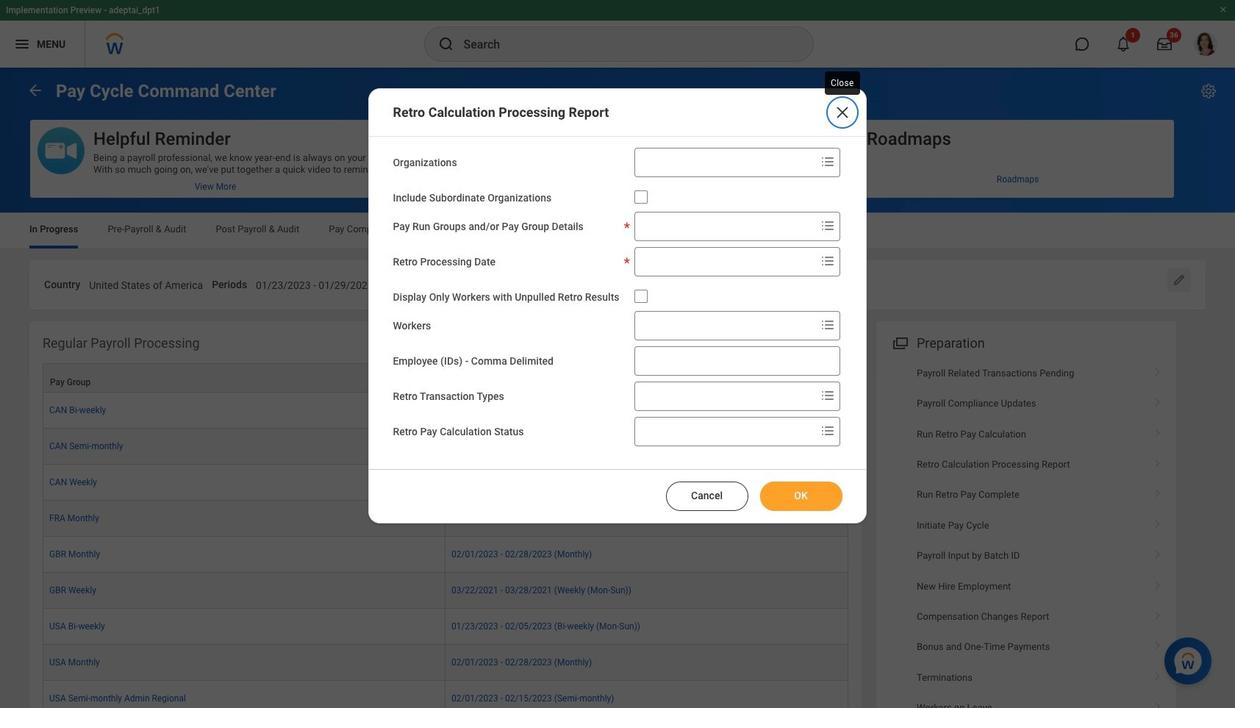 Task type: locate. For each thing, give the bounding box(es) containing it.
10 row from the top
[[43, 681, 849, 708]]

5 chevron right image from the top
[[1149, 484, 1168, 499]]

7 chevron right image from the top
[[1149, 545, 1168, 560]]

1 search field from the top
[[635, 149, 816, 176]]

3 chevron right image from the top
[[1149, 423, 1168, 438]]

notifications large image
[[1116, 37, 1131, 51]]

1 chevron right image from the top
[[1149, 362, 1168, 377]]

None text field
[[89, 271, 203, 296], [256, 271, 469, 296], [634, 346, 840, 375], [89, 271, 203, 296], [256, 271, 469, 296], [634, 346, 840, 375]]

menu group image
[[890, 332, 910, 352]]

search field for 1st prompts icon
[[635, 149, 816, 176]]

banner
[[0, 0, 1236, 68]]

None text field
[[677, 271, 814, 296]]

4 row from the top
[[43, 465, 849, 501]]

tooltip
[[822, 68, 863, 98]]

7 row from the top
[[43, 573, 849, 609]]

6 search field from the top
[[635, 418, 816, 445]]

6 chevron right image from the top
[[1149, 515, 1168, 529]]

search field for 3rd prompts icon from the bottom
[[635, 248, 816, 275]]

main content
[[0, 68, 1236, 708]]

3 prompts image from the top
[[819, 252, 837, 270]]

4 prompts image from the top
[[819, 316, 837, 334]]

search field for prompts image
[[635, 383, 816, 409]]

2 chevron right image from the top
[[1149, 606, 1168, 621]]

prompts image
[[819, 153, 837, 171], [819, 217, 837, 234], [819, 252, 837, 270], [819, 316, 837, 334], [819, 422, 837, 439]]

2 row from the top
[[43, 393, 849, 429]]

dialog
[[369, 88, 867, 523]]

2 chevron right image from the top
[[1149, 393, 1168, 408]]

8 row from the top
[[43, 609, 849, 645]]

1 prompts image from the top
[[819, 153, 837, 171]]

3 search field from the top
[[635, 248, 816, 275]]

2 search field from the top
[[635, 213, 816, 240]]

4 chevron right image from the top
[[1149, 697, 1168, 708]]

search field for fourth prompts icon from the top of the page
[[635, 312, 816, 339]]

5 search field from the top
[[635, 383, 816, 409]]

regular payroll processing element
[[29, 321, 862, 708]]

6 row from the top
[[43, 537, 849, 573]]

1 row from the top
[[43, 363, 849, 393]]

chevron right image
[[1149, 362, 1168, 377], [1149, 393, 1168, 408], [1149, 423, 1168, 438], [1149, 454, 1168, 469], [1149, 484, 1168, 499], [1149, 515, 1168, 529], [1149, 545, 1168, 560], [1149, 667, 1168, 682]]

Search field
[[635, 149, 816, 176], [635, 213, 816, 240], [635, 248, 816, 275], [635, 312, 816, 339], [635, 383, 816, 409], [635, 418, 816, 445]]

tab list
[[15, 213, 1221, 249]]

1 chevron right image from the top
[[1149, 576, 1168, 590]]

5 prompts image from the top
[[819, 422, 837, 439]]

search field for 2nd prompts icon
[[635, 213, 816, 240]]

4 search field from the top
[[635, 312, 816, 339]]

row
[[43, 363, 849, 393], [43, 393, 849, 429], [43, 429, 849, 465], [43, 465, 849, 501], [43, 501, 849, 537], [43, 537, 849, 573], [43, 573, 849, 609], [43, 609, 849, 645], [43, 645, 849, 681], [43, 681, 849, 708]]

chevron right image
[[1149, 576, 1168, 590], [1149, 606, 1168, 621], [1149, 637, 1168, 651], [1149, 697, 1168, 708]]

list
[[877, 358, 1177, 708]]



Task type: vqa. For each thing, say whether or not it's contained in the screenshot.
Program "&"
no



Task type: describe. For each thing, give the bounding box(es) containing it.
2 prompts image from the top
[[819, 217, 837, 234]]

search field for 1st prompts icon from the bottom
[[635, 418, 816, 445]]

inbox large image
[[1158, 37, 1172, 51]]

3 chevron right image from the top
[[1149, 637, 1168, 651]]

5 row from the top
[[43, 501, 849, 537]]

3 row from the top
[[43, 429, 849, 465]]

9 row from the top
[[43, 645, 849, 681]]

configure this page image
[[1200, 82, 1218, 100]]

4 chevron right image from the top
[[1149, 454, 1168, 469]]

8 chevron right image from the top
[[1149, 667, 1168, 682]]

edit image
[[1172, 273, 1187, 288]]

x image
[[834, 104, 851, 121]]

close environment banner image
[[1219, 5, 1228, 14]]

search image
[[437, 35, 455, 53]]

profile logan mcneil element
[[1186, 28, 1227, 60]]

prompts image
[[819, 386, 837, 404]]

previous page image
[[26, 81, 44, 99]]



